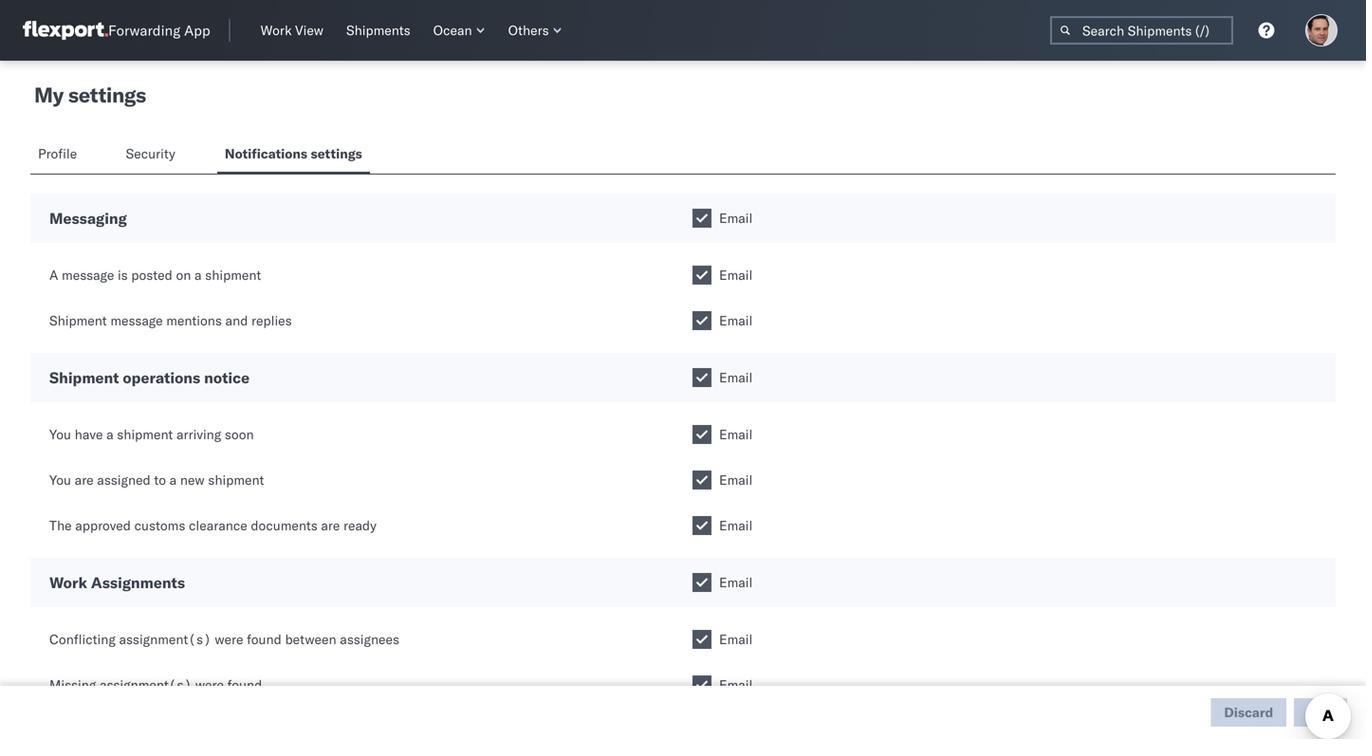 Task type: vqa. For each thing, say whether or not it's contained in the screenshot.
The
yes



Task type: describe. For each thing, give the bounding box(es) containing it.
assigned
[[97, 472, 151, 488]]

a message is posted on a shipment
[[49, 267, 261, 283]]

ocean button
[[426, 18, 493, 43]]

shipment for a
[[205, 267, 261, 283]]

the
[[49, 517, 72, 534]]

security button
[[118, 137, 187, 174]]

conflicting assignment(s) were found between assignees
[[49, 631, 400, 648]]

shipments
[[347, 22, 411, 38]]

others button
[[501, 18, 570, 43]]

approved
[[75, 517, 131, 534]]

app
[[184, 21, 210, 39]]

Search Shipments (/) text field
[[1051, 16, 1234, 45]]

new
[[180, 472, 205, 488]]

email for a message is posted on a shipment
[[720, 267, 753, 283]]

you for you have a shipment arriving soon
[[49, 426, 71, 443]]

messaging
[[49, 209, 127, 228]]

security
[[126, 145, 175, 162]]

profile button
[[30, 137, 88, 174]]

work for work view
[[261, 22, 292, 38]]

documents
[[251, 517, 318, 534]]

forwarding app link
[[23, 21, 210, 40]]

assignments
[[91, 573, 185, 592]]

email for conflicting assignment(s) were found between assignees
[[720, 631, 753, 648]]

work assignments
[[49, 573, 185, 592]]

email for shipment message mentions and replies
[[720, 312, 753, 329]]

assignment(s) for conflicting
[[119, 631, 211, 648]]

email for work assignments
[[720, 574, 753, 591]]

email for you have a shipment arriving soon
[[720, 426, 753, 443]]

to
[[154, 472, 166, 488]]

were for conflicting
[[215, 631, 243, 648]]

2 vertical spatial a
[[170, 472, 177, 488]]

ready
[[344, 517, 377, 534]]

were for missing
[[195, 677, 224, 693]]

is
[[118, 267, 128, 283]]

have
[[75, 426, 103, 443]]

arriving
[[177, 426, 221, 443]]

replies
[[252, 312, 292, 329]]

shipment message mentions and replies
[[49, 312, 292, 329]]

1 vertical spatial are
[[321, 517, 340, 534]]

email for missing assignment(s) were found
[[720, 677, 753, 693]]

found for conflicting assignment(s) were found between assignees
[[247, 631, 282, 648]]



Task type: locate. For each thing, give the bounding box(es) containing it.
None checkbox
[[693, 311, 712, 330], [693, 368, 712, 387], [693, 425, 712, 444], [693, 471, 712, 490], [693, 676, 712, 695], [693, 311, 712, 330], [693, 368, 712, 387], [693, 425, 712, 444], [693, 471, 712, 490], [693, 676, 712, 695]]

you up the
[[49, 472, 71, 488]]

shipment
[[205, 267, 261, 283], [117, 426, 173, 443], [208, 472, 264, 488]]

you
[[49, 426, 71, 443], [49, 472, 71, 488]]

are
[[75, 472, 94, 488], [321, 517, 340, 534]]

my settings
[[34, 82, 146, 108]]

9 email from the top
[[720, 631, 753, 648]]

the approved customs clearance documents are ready
[[49, 517, 377, 534]]

a right to
[[170, 472, 177, 488]]

work
[[261, 22, 292, 38], [49, 573, 87, 592]]

2 email from the top
[[720, 267, 753, 283]]

settings for my settings
[[68, 82, 146, 108]]

shipment up you are assigned to a new shipment
[[117, 426, 173, 443]]

found
[[247, 631, 282, 648], [227, 677, 262, 693]]

message for a
[[62, 267, 114, 283]]

notice
[[204, 368, 250, 387]]

missing assignment(s) were found
[[49, 677, 262, 693]]

notifications settings button
[[217, 137, 370, 174]]

settings inside notifications settings "button"
[[311, 145, 362, 162]]

1 vertical spatial shipment
[[49, 368, 119, 387]]

on
[[176, 267, 191, 283]]

view
[[295, 22, 324, 38]]

found down conflicting assignment(s) were found between assignees
[[227, 677, 262, 693]]

conflicting
[[49, 631, 116, 648]]

5 email from the top
[[720, 426, 753, 443]]

my
[[34, 82, 64, 108]]

shipment for new
[[208, 472, 264, 488]]

are left assigned
[[75, 472, 94, 488]]

shipment up the and
[[205, 267, 261, 283]]

0 vertical spatial settings
[[68, 82, 146, 108]]

soon
[[225, 426, 254, 443]]

email for you are assigned to a new shipment
[[720, 472, 753, 488]]

1 horizontal spatial a
[[170, 472, 177, 488]]

message right the a
[[62, 267, 114, 283]]

7 email from the top
[[720, 517, 753, 534]]

0 vertical spatial shipment
[[49, 312, 107, 329]]

clearance
[[189, 517, 247, 534]]

notifications settings
[[225, 145, 362, 162]]

1 vertical spatial you
[[49, 472, 71, 488]]

message down is at the top left of page
[[110, 312, 163, 329]]

missing
[[49, 677, 96, 693]]

0 horizontal spatial are
[[75, 472, 94, 488]]

shipment
[[49, 312, 107, 329], [49, 368, 119, 387]]

4 email from the top
[[720, 369, 753, 386]]

0 horizontal spatial work
[[49, 573, 87, 592]]

0 vertical spatial message
[[62, 267, 114, 283]]

operations
[[123, 368, 201, 387]]

2 you from the top
[[49, 472, 71, 488]]

settings right my
[[68, 82, 146, 108]]

email for the approved customs clearance documents are ready
[[720, 517, 753, 534]]

0 vertical spatial found
[[247, 631, 282, 648]]

flexport. image
[[23, 21, 108, 40]]

work view link
[[253, 18, 331, 43]]

assignment(s) for missing
[[100, 677, 192, 693]]

others
[[508, 22, 549, 38]]

None checkbox
[[693, 209, 712, 228], [693, 266, 712, 285], [693, 516, 712, 535], [693, 573, 712, 592], [693, 630, 712, 649], [693, 209, 712, 228], [693, 266, 712, 285], [693, 516, 712, 535], [693, 573, 712, 592], [693, 630, 712, 649]]

between
[[285, 631, 337, 648]]

are left ready
[[321, 517, 340, 534]]

found left between
[[247, 631, 282, 648]]

shipment right new
[[208, 472, 264, 488]]

0 vertical spatial shipment
[[205, 267, 261, 283]]

settings for notifications settings
[[311, 145, 362, 162]]

10 email from the top
[[720, 677, 753, 693]]

assignment(s)
[[119, 631, 211, 648], [100, 677, 192, 693]]

assignment(s) right missing
[[100, 677, 192, 693]]

and
[[226, 312, 248, 329]]

1 horizontal spatial work
[[261, 22, 292, 38]]

1 vertical spatial a
[[106, 426, 114, 443]]

1 vertical spatial shipment
[[117, 426, 173, 443]]

message for shipment
[[110, 312, 163, 329]]

1 vertical spatial were
[[195, 677, 224, 693]]

a
[[49, 267, 58, 283]]

forwarding
[[108, 21, 181, 39]]

0 horizontal spatial a
[[106, 426, 114, 443]]

1 horizontal spatial are
[[321, 517, 340, 534]]

0 vertical spatial a
[[195, 267, 202, 283]]

work inside work view 'link'
[[261, 22, 292, 38]]

1 email from the top
[[720, 210, 753, 226]]

you for you are assigned to a new shipment
[[49, 472, 71, 488]]

1 vertical spatial assignment(s)
[[100, 677, 192, 693]]

profile
[[38, 145, 77, 162]]

a
[[195, 267, 202, 283], [106, 426, 114, 443], [170, 472, 177, 488]]

email
[[720, 210, 753, 226], [720, 267, 753, 283], [720, 312, 753, 329], [720, 369, 753, 386], [720, 426, 753, 443], [720, 472, 753, 488], [720, 517, 753, 534], [720, 574, 753, 591], [720, 631, 753, 648], [720, 677, 753, 693]]

8 email from the top
[[720, 574, 753, 591]]

a right the on
[[195, 267, 202, 283]]

shipment down the a
[[49, 312, 107, 329]]

2 horizontal spatial a
[[195, 267, 202, 283]]

assignment(s) up missing assignment(s) were found
[[119, 631, 211, 648]]

0 vertical spatial assignment(s)
[[119, 631, 211, 648]]

found for missing assignment(s) were found
[[227, 677, 262, 693]]

6 email from the top
[[720, 472, 753, 488]]

shipment operations notice
[[49, 368, 250, 387]]

shipments link
[[339, 18, 418, 43]]

1 vertical spatial found
[[227, 677, 262, 693]]

0 horizontal spatial settings
[[68, 82, 146, 108]]

forwarding app
[[108, 21, 210, 39]]

settings
[[68, 82, 146, 108], [311, 145, 362, 162]]

work down the
[[49, 573, 87, 592]]

work view
[[261, 22, 324, 38]]

0 vertical spatial you
[[49, 426, 71, 443]]

0 vertical spatial are
[[75, 472, 94, 488]]

shipment up 'have' at the bottom left of page
[[49, 368, 119, 387]]

settings right notifications
[[311, 145, 362, 162]]

1 vertical spatial work
[[49, 573, 87, 592]]

2 vertical spatial shipment
[[208, 472, 264, 488]]

1 you from the top
[[49, 426, 71, 443]]

shipment for shipment message mentions and replies
[[49, 312, 107, 329]]

shipment for shipment operations notice
[[49, 368, 119, 387]]

0 vertical spatial were
[[215, 631, 243, 648]]

message
[[62, 267, 114, 283], [110, 312, 163, 329]]

0 vertical spatial work
[[261, 22, 292, 38]]

work for work assignments
[[49, 573, 87, 592]]

customs
[[134, 517, 185, 534]]

you left 'have' at the bottom left of page
[[49, 426, 71, 443]]

were down conflicting assignment(s) were found between assignees
[[195, 677, 224, 693]]

1 shipment from the top
[[49, 312, 107, 329]]

2 shipment from the top
[[49, 368, 119, 387]]

1 vertical spatial settings
[[311, 145, 362, 162]]

a right 'have' at the bottom left of page
[[106, 426, 114, 443]]

ocean
[[434, 22, 472, 38]]

notifications
[[225, 145, 308, 162]]

1 horizontal spatial settings
[[311, 145, 362, 162]]

mentions
[[166, 312, 222, 329]]

3 email from the top
[[720, 312, 753, 329]]

you are assigned to a new shipment
[[49, 472, 264, 488]]

posted
[[131, 267, 173, 283]]

work left view
[[261, 22, 292, 38]]

you have a shipment arriving soon
[[49, 426, 254, 443]]

email for shipment operations notice
[[720, 369, 753, 386]]

email for messaging
[[720, 210, 753, 226]]

were left between
[[215, 631, 243, 648]]

1 vertical spatial message
[[110, 312, 163, 329]]

were
[[215, 631, 243, 648], [195, 677, 224, 693]]

assignees
[[340, 631, 400, 648]]



